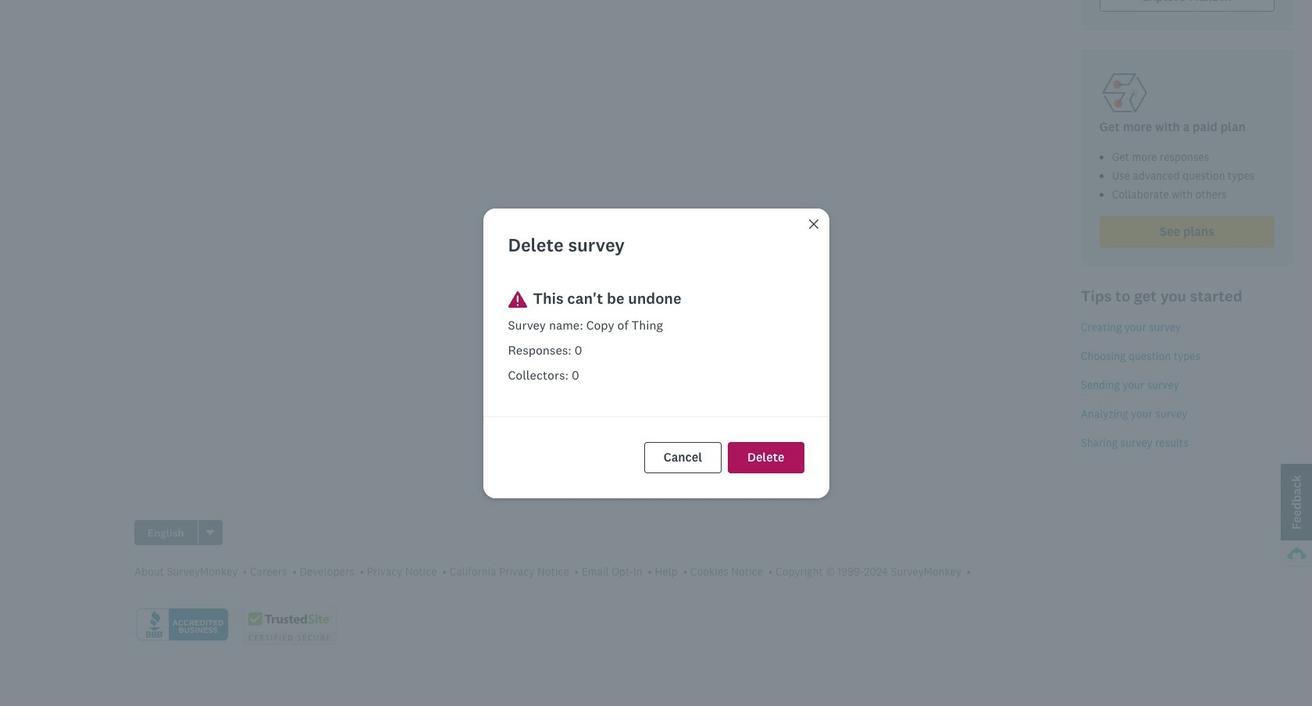 Task type: locate. For each thing, give the bounding box(es) containing it.
language dropdown image
[[205, 527, 215, 538], [206, 530, 214, 536]]

close image
[[808, 218, 820, 230], [809, 219, 819, 229]]

click to verify bbb accreditation and to see a bbb report. image
[[134, 607, 231, 644]]

group
[[134, 520, 222, 545]]

dialog
[[483, 208, 829, 498]]

this can't be undone image
[[508, 291, 527, 310], [508, 291, 527, 307]]



Task type: describe. For each thing, give the bounding box(es) containing it.
trustedsite helps keep you safe from identity theft, credit card fraud, spyware, spam, viruses and online scams image
[[243, 606, 337, 645]]

response based pricing icon image
[[1100, 68, 1150, 118]]



Task type: vqa. For each thing, say whether or not it's contained in the screenshot.
Language dropdown image
yes



